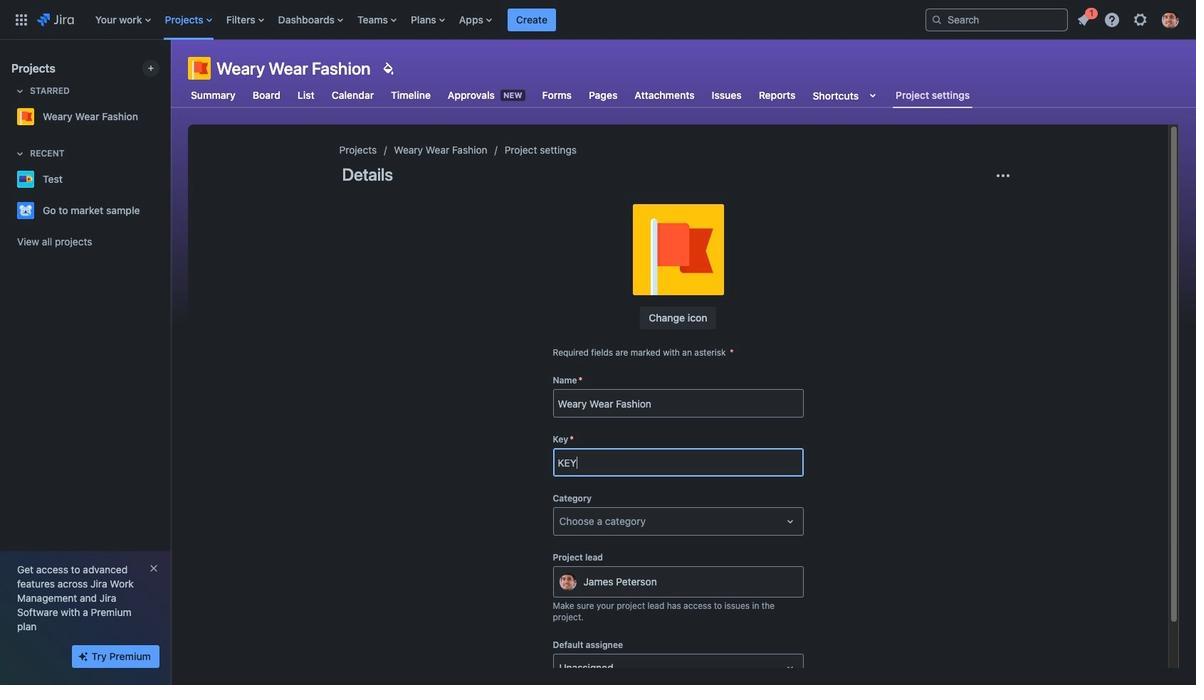 Task type: locate. For each thing, give the bounding box(es) containing it.
settings image
[[1132, 11, 1149, 28]]

set project background image
[[379, 60, 396, 77]]

your profile and settings image
[[1162, 11, 1179, 28]]

2 add to starred image from the top
[[155, 202, 172, 219]]

0 horizontal spatial list item
[[508, 0, 556, 40]]

None text field
[[559, 662, 562, 676]]

None text field
[[559, 515, 562, 529]]

0 horizontal spatial list
[[88, 0, 914, 40]]

open image
[[781, 660, 799, 677]]

1 horizontal spatial list item
[[1071, 5, 1098, 31]]

list
[[88, 0, 914, 40], [1071, 5, 1188, 32]]

search image
[[931, 14, 943, 25]]

tab list
[[179, 83, 981, 108]]

sidebar navigation image
[[155, 57, 187, 85]]

1 horizontal spatial list
[[1071, 5, 1188, 32]]

appswitcher icon image
[[13, 11, 30, 28]]

primary element
[[9, 0, 914, 40]]

jira image
[[37, 11, 74, 28], [37, 11, 74, 28]]

open image
[[781, 513, 799, 531]]

add to starred image
[[155, 171, 172, 188], [155, 202, 172, 219]]

0 vertical spatial add to starred image
[[155, 171, 172, 188]]

None search field
[[926, 8, 1068, 31]]

Search field
[[926, 8, 1068, 31]]

None field
[[554, 391, 803, 417], [554, 450, 803, 476], [554, 391, 803, 417], [554, 450, 803, 476]]

banner
[[0, 0, 1196, 40]]

1 vertical spatial add to starred image
[[155, 202, 172, 219]]

list item
[[508, 0, 556, 40], [1071, 5, 1098, 31]]



Task type: describe. For each thing, give the bounding box(es) containing it.
create project image
[[145, 63, 157, 74]]

collapse starred projects image
[[11, 83, 28, 100]]

collapse recent projects image
[[11, 145, 28, 162]]

close premium upgrade banner image
[[148, 563, 159, 575]]

remove from starred image
[[155, 108, 172, 125]]

1 add to starred image from the top
[[155, 171, 172, 188]]

project avatar image
[[633, 204, 724, 295]]

help image
[[1104, 11, 1121, 28]]

notifications image
[[1075, 11, 1092, 28]]

list item inside list
[[1071, 5, 1098, 31]]



Task type: vqa. For each thing, say whether or not it's contained in the screenshot.
right them
no



